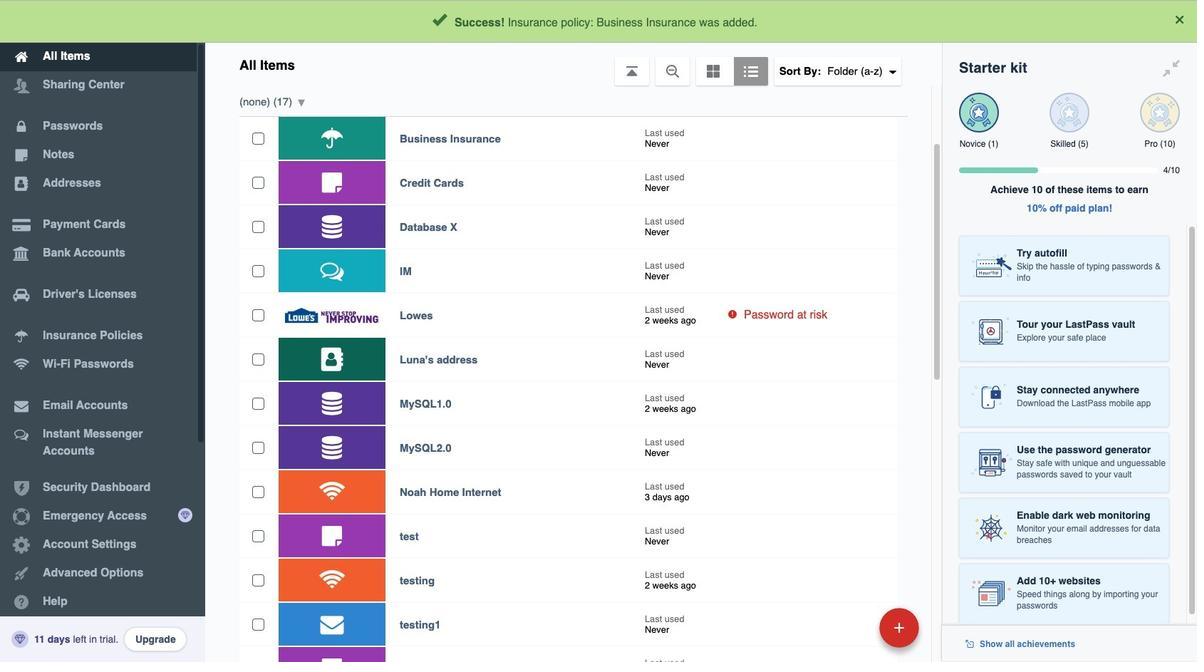 Task type: locate. For each thing, give the bounding box(es) containing it.
alert
[[0, 0, 1198, 43]]

main navigation navigation
[[0, 0, 205, 662]]

new item navigation
[[782, 604, 928, 662]]

vault options navigation
[[205, 43, 943, 86]]



Task type: describe. For each thing, give the bounding box(es) containing it.
search my vault text field
[[344, 6, 913, 37]]

new item element
[[782, 607, 925, 648]]

Search search field
[[344, 6, 913, 37]]



Task type: vqa. For each thing, say whether or not it's contained in the screenshot.
SEARCH MY RECEIVED SHARES text box
no



